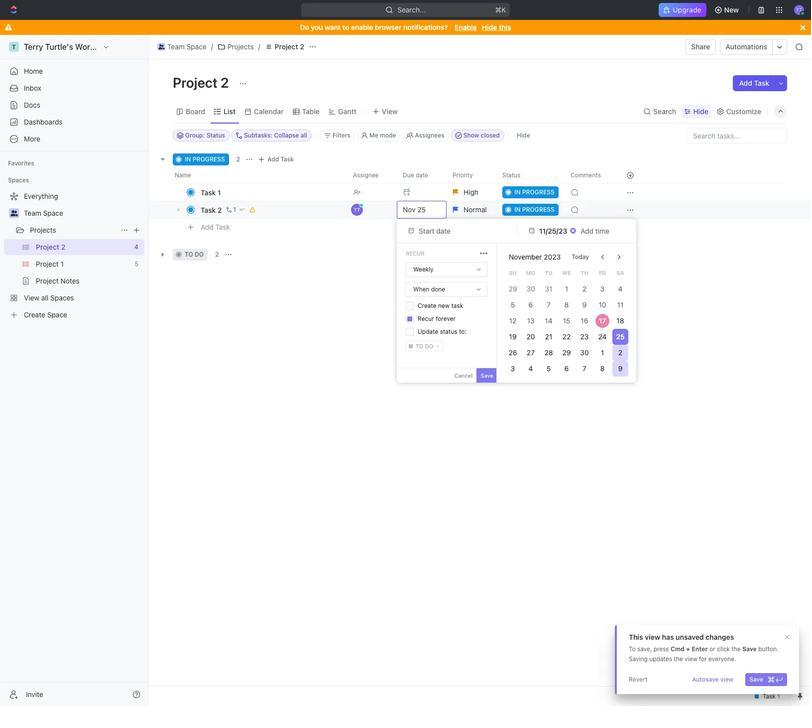 Task type: vqa. For each thing, say whether or not it's contained in the screenshot.
Project 1 'link'
no



Task type: describe. For each thing, give the bounding box(es) containing it.
28
[[545, 348, 554, 357]]

save,
[[638, 645, 653, 653]]

1 horizontal spatial add task button
[[256, 154, 298, 165]]

task 1
[[201, 188, 221, 197]]

15
[[564, 317, 571, 325]]

1 horizontal spatial 5
[[547, 364, 551, 373]]

team inside tree
[[24, 209, 41, 217]]

1 horizontal spatial space
[[187, 42, 207, 51]]

or
[[710, 645, 716, 653]]

0 vertical spatial 7
[[547, 301, 551, 309]]

Search tasks... text field
[[688, 128, 788, 143]]

revert button
[[626, 673, 652, 686]]

0 vertical spatial 4
[[619, 285, 623, 293]]

2 vertical spatial add task
[[201, 223, 230, 231]]

gantt
[[339, 107, 357, 115]]

update status to:
[[418, 328, 467, 335]]

list
[[224, 107, 236, 115]]

fr
[[600, 270, 607, 276]]

browser
[[375, 23, 402, 31]]

1 down 24
[[602, 348, 605, 357]]

autosave
[[693, 676, 720, 683]]

forever
[[436, 315, 456, 322]]

recur forever
[[418, 315, 456, 322]]

has
[[663, 633, 675, 641]]

search button
[[641, 104, 680, 118]]

1 horizontal spatial 29
[[563, 348, 571, 357]]

unsaved
[[676, 633, 705, 641]]

share button
[[686, 39, 717, 55]]

31
[[546, 285, 553, 293]]

add for rightmost add task button
[[740, 79, 753, 87]]

do inside "dropdown button"
[[425, 343, 434, 349]]

to:
[[459, 328, 467, 335]]

14
[[545, 317, 553, 325]]

task 2
[[201, 206, 222, 214]]

team space inside tree
[[24, 209, 63, 217]]

Add time text field
[[581, 227, 611, 235]]

0 vertical spatial projects link
[[215, 41, 257, 53]]

do
[[300, 23, 309, 31]]

0 horizontal spatial the
[[675, 655, 684, 663]]

calendar
[[254, 107, 284, 115]]

project inside project 2 "link"
[[275, 42, 298, 51]]

0 vertical spatial 3
[[601, 285, 605, 293]]

Start date text field
[[419, 227, 502, 235]]

automations button
[[721, 39, 773, 54]]

we
[[563, 270, 572, 276]]

1 vertical spatial project
[[173, 74, 218, 91]]

board link
[[184, 104, 205, 118]]

view for autosave
[[721, 676, 734, 683]]

saving
[[630, 655, 648, 663]]

1 horizontal spatial 7
[[583, 364, 587, 373]]

this
[[630, 633, 644, 641]]

2 down th
[[583, 285, 587, 293]]

in progress
[[185, 156, 225, 163]]

home
[[24, 67, 43, 75]]

to do inside "dropdown button"
[[416, 343, 434, 349]]

save inside save button
[[750, 676, 764, 683]]

task up 'customize'
[[755, 79, 770, 87]]

mo
[[527, 270, 536, 276]]

0 horizontal spatial 5
[[511, 301, 516, 309]]

favorites
[[8, 159, 34, 167]]

cmd
[[671, 645, 685, 653]]

1 vertical spatial add
[[268, 156, 279, 163]]

upgrade
[[674, 5, 702, 14]]

0 vertical spatial 9
[[583, 301, 587, 309]]

0 vertical spatial team
[[167, 42, 185, 51]]

status
[[440, 328, 458, 335]]

1 horizontal spatial user group image
[[158, 44, 165, 49]]

customize button
[[714, 104, 765, 118]]

board
[[186, 107, 205, 115]]

new
[[439, 302, 450, 310]]

weekly button
[[407, 263, 487, 277]]

project 2 inside project 2 "link"
[[275, 42, 305, 51]]

18
[[617, 317, 625, 325]]

10
[[599, 301, 607, 309]]

0 horizontal spatial project 2
[[173, 74, 232, 91]]

upgrade link
[[660, 3, 707, 17]]

for
[[700, 655, 708, 663]]

21
[[546, 332, 553, 341]]

27
[[527, 348, 535, 357]]

1 button
[[224, 205, 238, 215]]

0 vertical spatial 8
[[565, 301, 569, 309]]

this view has unsaved changes to save, press cmd + enter or click the save button. saving updates the view for everyone.
[[630, 633, 779, 663]]

13
[[528, 317, 535, 325]]

th
[[581, 270, 589, 276]]

12
[[510, 317, 517, 325]]

list link
[[222, 104, 236, 118]]

1 horizontal spatial the
[[732, 645, 741, 653]]

today
[[572, 253, 590, 261]]

2 up 'list'
[[221, 74, 229, 91]]

1 horizontal spatial 6
[[565, 364, 569, 373]]

click
[[718, 645, 731, 653]]

when done button
[[407, 283, 487, 297]]

when
[[414, 286, 430, 293]]

0 horizontal spatial 6
[[529, 301, 534, 309]]

hide inside dropdown button
[[694, 107, 709, 115]]

save inside this view has unsaved changes to save, press cmd + enter or click the save button. saving updates the view for everyone.
[[743, 645, 758, 653]]

1 vertical spatial add task
[[268, 156, 294, 163]]

inbox link
[[4, 80, 145, 96]]

2 / from the left
[[258, 42, 261, 51]]

0 vertical spatial 30
[[527, 285, 536, 293]]

customize
[[727, 107, 762, 115]]

22
[[563, 332, 571, 341]]

inbox
[[24, 84, 41, 92]]

19
[[510, 332, 517, 341]]

Due date text field
[[540, 227, 568, 235]]

26
[[509, 348, 518, 357]]

24
[[599, 332, 607, 341]]

0 vertical spatial to do
[[185, 251, 204, 258]]

23
[[581, 332, 589, 341]]

automations
[[726, 42, 768, 51]]

1 horizontal spatial view
[[685, 655, 698, 663]]

you
[[311, 23, 323, 31]]

0 horizontal spatial hide
[[482, 23, 498, 31]]

task down task 1
[[201, 206, 216, 214]]

2 left 1 button
[[218, 206, 222, 214]]

1 up task 2
[[218, 188, 221, 197]]



Task type: locate. For each thing, give the bounding box(es) containing it.
add task up 'customize'
[[740, 79, 770, 87]]

3 down 26 on the right of page
[[511, 364, 516, 373]]

30 down mo
[[527, 285, 536, 293]]

project 2 down do
[[275, 42, 305, 51]]

2 inside "link"
[[300, 42, 305, 51]]

su
[[509, 270, 517, 276]]

recur for recur forever
[[418, 315, 435, 322]]

in
[[185, 156, 191, 163]]

1 vertical spatial project 2
[[173, 74, 232, 91]]

update
[[418, 328, 439, 335]]

1 vertical spatial to do
[[416, 343, 434, 349]]

2 vertical spatial save
[[750, 676, 764, 683]]

0 vertical spatial 29
[[509, 285, 518, 293]]

task 1 link
[[198, 185, 345, 200]]

0 horizontal spatial project
[[173, 74, 218, 91]]

1 down we
[[566, 285, 569, 293]]

save right cancel
[[481, 372, 494, 379]]

projects link inside tree
[[30, 222, 117, 238]]

0 horizontal spatial projects link
[[30, 222, 117, 238]]

0 vertical spatial to
[[343, 23, 350, 31]]

7 down 31
[[547, 301, 551, 309]]

1 vertical spatial 5
[[547, 364, 551, 373]]

search
[[654, 107, 677, 115]]

4 up 11
[[619, 285, 623, 293]]

recur up "weekly"
[[406, 250, 425, 257]]

0 horizontal spatial 8
[[565, 301, 569, 309]]

create
[[418, 302, 437, 310]]

5 down 28
[[547, 364, 551, 373]]

hide
[[482, 23, 498, 31], [694, 107, 709, 115], [517, 132, 531, 139]]

home link
[[4, 63, 145, 79]]

0 vertical spatial project 2
[[275, 42, 305, 51]]

2 vertical spatial view
[[721, 676, 734, 683]]

1 vertical spatial space
[[43, 209, 63, 217]]

table link
[[300, 104, 320, 118]]

17
[[599, 317, 607, 325]]

1 vertical spatial team space
[[24, 209, 63, 217]]

0 horizontal spatial view
[[646, 633, 661, 641]]

0 horizontal spatial 9
[[583, 301, 587, 309]]

11
[[618, 301, 624, 309]]

0 horizontal spatial team
[[24, 209, 41, 217]]

1 vertical spatial to
[[185, 251, 193, 258]]

2 down task 2
[[215, 251, 219, 258]]

tu
[[545, 270, 553, 276]]

0 horizontal spatial 29
[[509, 285, 518, 293]]

save left button. at the bottom
[[743, 645, 758, 653]]

0 vertical spatial projects
[[228, 42, 254, 51]]

tree
[[4, 188, 145, 323]]

1 vertical spatial 3
[[511, 364, 516, 373]]

0 horizontal spatial 30
[[527, 285, 536, 293]]

1 vertical spatial user group image
[[10, 210, 18, 216]]

press
[[654, 645, 670, 653]]

0 vertical spatial team space
[[167, 42, 207, 51]]

8 up 15
[[565, 301, 569, 309]]

0 horizontal spatial team space link
[[24, 205, 143, 221]]

1 right task 2
[[234, 206, 236, 213]]

new
[[725, 5, 740, 14]]

hide inside button
[[517, 132, 531, 139]]

the
[[732, 645, 741, 653], [675, 655, 684, 663]]

2 horizontal spatial add task
[[740, 79, 770, 87]]

add task button down task 2
[[196, 221, 234, 233]]

1 vertical spatial recur
[[418, 315, 435, 322]]

add task
[[740, 79, 770, 87], [268, 156, 294, 163], [201, 223, 230, 231]]

0 vertical spatial view
[[646, 633, 661, 641]]

docs
[[24, 101, 40, 109]]

1 vertical spatial 4
[[529, 364, 534, 373]]

search...
[[398, 5, 426, 14]]

recur down create
[[418, 315, 435, 322]]

29 down su
[[509, 285, 518, 293]]

team space
[[167, 42, 207, 51], [24, 209, 63, 217]]

1 horizontal spatial to
[[343, 23, 350, 31]]

1 inside button
[[234, 206, 236, 213]]

2 horizontal spatial to
[[416, 343, 424, 349]]

cancel
[[455, 372, 473, 379]]

1 / from the left
[[211, 42, 213, 51]]

view down everyone.
[[721, 676, 734, 683]]

dashboards
[[24, 118, 63, 126]]

0 horizontal spatial projects
[[30, 226, 56, 234]]

7
[[547, 301, 551, 309], [583, 364, 587, 373]]

3 up 10
[[601, 285, 605, 293]]

projects
[[228, 42, 254, 51], [30, 226, 56, 234]]

do down task 2
[[195, 251, 204, 258]]

20
[[527, 332, 536, 341]]

/
[[211, 42, 213, 51], [258, 42, 261, 51]]

0 horizontal spatial to do
[[185, 251, 204, 258]]

gantt link
[[337, 104, 357, 118]]

1 horizontal spatial to do
[[416, 343, 434, 349]]

to do down update
[[416, 343, 434, 349]]

add up the task 1 link
[[268, 156, 279, 163]]

hide button
[[682, 104, 712, 118]]

view down + at the bottom of the page
[[685, 655, 698, 663]]

2 vertical spatial add
[[201, 223, 214, 231]]

updates
[[650, 655, 673, 663]]

projects inside tree
[[30, 226, 56, 234]]

1 horizontal spatial 30
[[581, 348, 589, 357]]

user group image
[[158, 44, 165, 49], [10, 210, 18, 216]]

table
[[302, 107, 320, 115]]

0 horizontal spatial add task
[[201, 223, 230, 231]]

2 horizontal spatial add task button
[[734, 75, 776, 91]]

space
[[187, 42, 207, 51], [43, 209, 63, 217]]

5 up 12
[[511, 301, 516, 309]]

done
[[432, 286, 446, 293]]

add task up the task 1 link
[[268, 156, 294, 163]]

the right the click
[[732, 645, 741, 653]]

0 horizontal spatial 7
[[547, 301, 551, 309]]

project 2 up board
[[173, 74, 232, 91]]

calendar link
[[252, 104, 284, 118]]

9 down 25
[[619, 364, 623, 373]]

1 vertical spatial 29
[[563, 348, 571, 357]]

1 vertical spatial view
[[685, 655, 698, 663]]

1 vertical spatial hide
[[694, 107, 709, 115]]

8 down 24
[[601, 364, 605, 373]]

everyone.
[[709, 655, 737, 663]]

save
[[481, 372, 494, 379], [743, 645, 758, 653], [750, 676, 764, 683]]

2 down 25
[[619, 348, 623, 357]]

november 2023
[[509, 253, 561, 261]]

2 horizontal spatial add
[[740, 79, 753, 87]]

recur for recur
[[406, 250, 425, 257]]

add down task 2
[[201, 223, 214, 231]]

space inside tree
[[43, 209, 63, 217]]

project 2
[[275, 42, 305, 51], [173, 74, 232, 91]]

this
[[499, 23, 512, 31]]

when done
[[414, 286, 446, 293]]

0 vertical spatial the
[[732, 645, 741, 653]]

+
[[687, 645, 691, 653]]

tree inside "sidebar" navigation
[[4, 188, 145, 323]]

1 vertical spatial 9
[[619, 364, 623, 373]]

add up 'customize'
[[740, 79, 753, 87]]

enter
[[692, 645, 709, 653]]

1 vertical spatial team space link
[[24, 205, 143, 221]]

25
[[617, 332, 625, 341]]

9 up 16
[[583, 301, 587, 309]]

hide button
[[513, 130, 535, 142]]

view up save,
[[646, 633, 661, 641]]

user group image inside tree
[[10, 210, 18, 216]]

29 down 22
[[563, 348, 571, 357]]

1 horizontal spatial /
[[258, 42, 261, 51]]

1 horizontal spatial projects
[[228, 42, 254, 51]]

0 horizontal spatial to
[[185, 251, 193, 258]]

0 vertical spatial project
[[275, 42, 298, 51]]

november
[[509, 253, 543, 261]]

assignees button
[[403, 130, 449, 142]]

0 vertical spatial team space link
[[155, 41, 209, 53]]

enable
[[455, 23, 477, 31]]

4 down 27
[[529, 364, 534, 373]]

1 vertical spatial do
[[425, 343, 434, 349]]

6 up 13
[[529, 301, 534, 309]]

view for this
[[646, 633, 661, 641]]

the down cmd
[[675, 655, 684, 663]]

5
[[511, 301, 516, 309], [547, 364, 551, 373]]

do
[[195, 251, 204, 258], [425, 343, 434, 349]]

0 horizontal spatial 4
[[529, 364, 534, 373]]

save down button. at the bottom
[[750, 676, 764, 683]]

to inside "dropdown button"
[[416, 343, 424, 349]]

progress
[[193, 156, 225, 163]]

docs link
[[4, 97, 145, 113]]

sidebar navigation
[[0, 35, 149, 706]]

1 horizontal spatial add task
[[268, 156, 294, 163]]

0 vertical spatial do
[[195, 251, 204, 258]]

0 vertical spatial user group image
[[158, 44, 165, 49]]

to do down task 2
[[185, 251, 204, 258]]

1 vertical spatial the
[[675, 655, 684, 663]]

tree containing team space
[[4, 188, 145, 323]]

do down update
[[425, 343, 434, 349]]

4
[[619, 285, 623, 293], [529, 364, 534, 373]]

0 horizontal spatial do
[[195, 251, 204, 258]]

add task down task 2
[[201, 223, 230, 231]]

do you want to enable browser notifications? enable hide this
[[300, 23, 512, 31]]

assignees
[[415, 132, 445, 139]]

to
[[630, 645, 636, 653]]

1 horizontal spatial 8
[[601, 364, 605, 373]]

0 vertical spatial save
[[481, 372, 494, 379]]

7 down "23"
[[583, 364, 587, 373]]

1 horizontal spatial project 2
[[275, 42, 305, 51]]

1 horizontal spatial team
[[167, 42, 185, 51]]

view inside autosave view button
[[721, 676, 734, 683]]

notifications?
[[404, 23, 448, 31]]

0 vertical spatial space
[[187, 42, 207, 51]]

task up the task 1 link
[[281, 156, 294, 163]]

sa
[[617, 270, 625, 276]]

2
[[300, 42, 305, 51], [221, 74, 229, 91], [237, 156, 240, 163], [218, 206, 222, 214], [215, 251, 219, 258], [583, 285, 587, 293], [619, 348, 623, 357]]

30 down "23"
[[581, 348, 589, 357]]

task up task 2
[[201, 188, 216, 197]]

add task button up the task 1 link
[[256, 154, 298, 165]]

1 horizontal spatial do
[[425, 343, 434, 349]]

want
[[325, 23, 341, 31]]

1 vertical spatial add task button
[[256, 154, 298, 165]]

1 horizontal spatial 3
[[601, 285, 605, 293]]

0 horizontal spatial add task button
[[196, 221, 234, 233]]

today button
[[566, 249, 596, 265]]

0 horizontal spatial 3
[[511, 364, 516, 373]]

autosave view button
[[689, 673, 738, 686]]

add for the bottom add task button
[[201, 223, 214, 231]]

6 down 22
[[565, 364, 569, 373]]

invite
[[26, 690, 43, 699]]

2 vertical spatial add task button
[[196, 221, 234, 233]]

1 vertical spatial 7
[[583, 364, 587, 373]]

30
[[527, 285, 536, 293], [581, 348, 589, 357]]

1 vertical spatial save
[[743, 645, 758, 653]]

add task button up 'customize'
[[734, 75, 776, 91]]

2 down do
[[300, 42, 305, 51]]

0 vertical spatial 5
[[511, 301, 516, 309]]

2 vertical spatial hide
[[517, 132, 531, 139]]

task down 1 button
[[216, 223, 230, 231]]

6
[[529, 301, 534, 309], [565, 364, 569, 373]]

1 vertical spatial 8
[[601, 364, 605, 373]]

autosave view
[[693, 676, 734, 683]]

0 horizontal spatial space
[[43, 209, 63, 217]]

0 horizontal spatial user group image
[[10, 210, 18, 216]]

0 vertical spatial add task
[[740, 79, 770, 87]]

2 horizontal spatial view
[[721, 676, 734, 683]]

1 vertical spatial team
[[24, 209, 41, 217]]

dashboards link
[[4, 114, 145, 130]]

team space link
[[155, 41, 209, 53], [24, 205, 143, 221]]

weekly
[[414, 266, 434, 273]]

1 horizontal spatial hide
[[517, 132, 531, 139]]

2 right progress
[[237, 156, 240, 163]]

to do
[[185, 251, 204, 258], [416, 343, 434, 349]]

save button
[[746, 673, 788, 686]]



